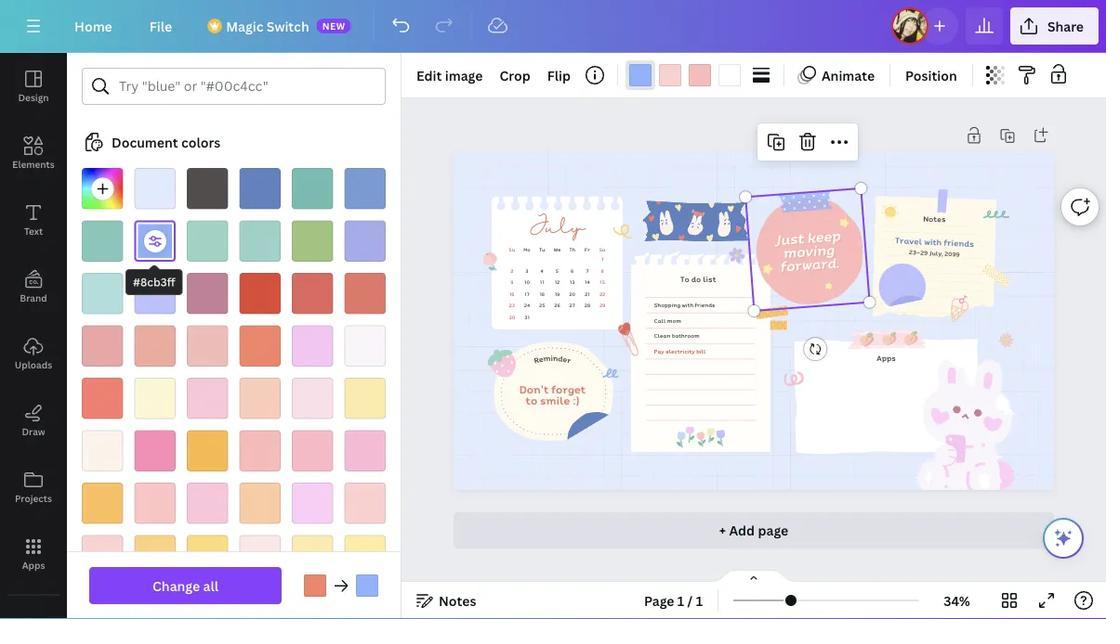 Task type: describe. For each thing, give the bounding box(es) containing it.
flip
[[547, 66, 571, 84]]

10 24 3 17 31
[[524, 267, 530, 321]]

#ffbd59 image
[[82, 483, 123, 525]]

#ffb8c5 image
[[292, 431, 333, 472]]

13
[[570, 279, 575, 286]]

#97d1c9 image
[[239, 221, 281, 262]]

audio image
[[0, 603, 67, 620]]

with for travel
[[924, 235, 942, 249]]

clean
[[654, 332, 671, 340]]

all
[[203, 578, 218, 595]]

29 inside travel with friends 23-29 july, 2099
[[920, 248, 928, 258]]

magic switch
[[226, 17, 309, 35]]

#ffb743 image
[[187, 431, 228, 472]]

0 horizontal spatial #ffb8b8 image
[[239, 431, 281, 472]]

notes button
[[409, 587, 484, 616]]

1 horizontal spatial e
[[562, 353, 569, 366]]

canva assistant image
[[1052, 528, 1075, 550]]

travel with friends 23-29 july, 2099
[[895, 234, 975, 259]]

#ffb743 image
[[187, 431, 228, 472]]

mom
[[667, 317, 681, 325]]

#ffb8c5 image
[[292, 431, 333, 472]]

16
[[509, 291, 515, 298]]

flip button
[[540, 60, 578, 90]]

21
[[585, 291, 590, 298]]

#fa8068 image
[[239, 326, 281, 367]]

30
[[509, 314, 515, 321]]

5
[[556, 267, 559, 275]]

22
[[599, 291, 605, 298]]

/
[[687, 593, 693, 610]]

page
[[644, 593, 674, 610]]

new
[[322, 20, 346, 32]]

#66bdb1 image
[[292, 168, 333, 210]]

#fec6d9 image
[[187, 378, 228, 420]]

keep
[[806, 225, 841, 248]]

apps inside clean bathroom pay electricity bill apps
[[877, 352, 896, 364]]

#fffef8 image
[[187, 588, 228, 620]]

m
[[543, 352, 551, 365]]

animate button
[[792, 60, 882, 90]]

bathroom
[[672, 332, 700, 340]]

4
[[541, 267, 544, 275]]

to
[[526, 392, 537, 408]]

#759ad7 image
[[344, 168, 386, 210]]

1 for sa
[[601, 256, 604, 263]]

25
[[539, 302, 545, 309]]

+
[[719, 523, 726, 540]]

#f0a5a5 image
[[82, 326, 123, 367]]

crop button
[[492, 60, 538, 90]]

add
[[729, 523, 755, 540]]

moving
[[782, 239, 835, 263]]

#7dc7bd image
[[82, 221, 123, 262]]

#66bdb1 image
[[292, 168, 333, 210]]

#5c82c2 image
[[239, 168, 281, 210]]

#97d1c9 image
[[239, 221, 281, 262]]

17
[[525, 291, 530, 298]]

pay
[[654, 347, 664, 355]]

change all
[[152, 578, 218, 595]]

1 vertical spatial #ffb8b8 image
[[239, 431, 281, 472]]

#7dc7bd image
[[82, 221, 123, 262]]

we
[[553, 246, 561, 253]]

#ffc4c4 image
[[134, 483, 176, 525]]

#8cb3ff image
[[629, 64, 652, 86]]

travel
[[895, 234, 922, 248]]

#fffef8 image
[[187, 588, 228, 620]]

#ffc4c4 image
[[134, 483, 176, 525]]

34%
[[944, 593, 970, 610]]

tu
[[539, 246, 545, 253]]

r
[[533, 354, 540, 367]]

shopping
[[654, 301, 680, 309]]

home
[[74, 17, 112, 35]]

july
[[529, 214, 585, 243]]

10
[[524, 279, 530, 286]]

#fec6d9 image
[[187, 378, 228, 420]]

#759ad7 image
[[344, 168, 386, 210]]

document
[[112, 133, 178, 151]]

with for shopping
[[682, 301, 693, 309]]

tu 11 25 4 18 we 12 26 5 19
[[539, 246, 561, 309]]

#ff8ab9 image
[[134, 431, 176, 472]]

29 inside "sa 1 15 29 8 22"
[[599, 302, 605, 309]]

#fcf7d2 image
[[134, 378, 176, 420]]

brand button
[[0, 254, 67, 321]]

don't forget to smile :)
[[520, 382, 586, 408]]

r
[[566, 354, 573, 367]]

19
[[555, 291, 560, 298]]

31
[[524, 314, 530, 321]]

3
[[526, 267, 529, 275]]

design
[[18, 91, 49, 104]]

24
[[524, 302, 530, 309]]

draw
[[22, 426, 45, 438]]

23
[[509, 302, 515, 309]]

image
[[445, 66, 483, 84]]

shopping with friends call mom
[[654, 301, 715, 325]]

su
[[509, 246, 515, 253]]

n
[[553, 352, 558, 364]]

#ffc4dc image
[[187, 483, 228, 525]]

34% button
[[927, 587, 987, 616]]

8
[[601, 267, 604, 275]]

just
[[774, 228, 804, 250]]

th
[[569, 246, 575, 253]]

design button
[[0, 53, 67, 120]]

1 horizontal spatial notes
[[923, 213, 946, 225]]

11
[[540, 279, 544, 286]]

clean bathroom pay electricity bill apps
[[654, 332, 896, 364]]

#ffbd59 image
[[82, 483, 123, 525]]

28
[[584, 302, 590, 309]]

0 vertical spatial #ffb8b8 image
[[689, 64, 711, 86]]

share
[[1047, 17, 1084, 35]]

1 for page
[[677, 593, 684, 610]]

#fecbb8 image
[[239, 378, 281, 420]]

#ffebab image
[[292, 536, 333, 577]]

#ffec9e image
[[344, 536, 386, 577]]

#f0a5a5 image
[[82, 326, 123, 367]]

r e m i n d e r
[[533, 352, 573, 367]]

fr 14 28 7 21
[[584, 246, 590, 309]]

18
[[540, 291, 545, 298]]

2099
[[944, 249, 960, 259]]

#5c82c2 image
[[239, 168, 281, 210]]

friends for shopping
[[695, 301, 715, 309]]

brand
[[20, 292, 47, 304]]

#fecbb8 image
[[239, 378, 281, 420]]

main menu bar
[[0, 0, 1106, 53]]

#ffcaa1 image
[[239, 483, 281, 525]]

6
[[571, 267, 574, 275]]

#f4a99e image
[[134, 326, 176, 367]]

projects
[[15, 493, 52, 505]]

call
[[654, 317, 666, 325]]

fr
[[585, 246, 590, 253]]



Task type: locate. For each thing, give the bounding box(es) containing it.
1 right "/"
[[696, 593, 703, 610]]

notes inside button
[[439, 593, 476, 610]]

to do list
[[680, 273, 716, 285]]

#faf5fa image
[[344, 326, 386, 367], [344, 326, 386, 367]]

#ffc4dc image
[[187, 483, 228, 525]]

with inside shopping with friends call mom
[[682, 301, 693, 309]]

#fa8068 image
[[239, 326, 281, 367], [304, 575, 326, 598], [304, 575, 326, 598]]

#ffcfcf image
[[344, 483, 386, 525]]

draw button
[[0, 388, 67, 455]]

#9ac47a image
[[292, 221, 333, 262], [292, 221, 333, 262]]

elements
[[12, 158, 55, 171]]

1 down sa
[[601, 256, 604, 263]]

#8cb3ff
[[133, 275, 175, 290]]

add a new color image
[[82, 168, 123, 210], [82, 168, 123, 210]]

with right 23-
[[924, 235, 942, 249]]

with inside travel with friends 23-29 july, 2099
[[924, 235, 942, 249]]

#a5abed image
[[344, 221, 386, 262]]

#ffd1d1 image
[[82, 536, 123, 577], [82, 536, 123, 577]]

#ffec9e image
[[344, 536, 386, 577]]

#fcf7d2 image
[[134, 378, 176, 420]]

do
[[691, 273, 701, 285]]

#a9dfdc image
[[82, 273, 123, 315], [82, 273, 123, 315]]

#f4a99e image
[[134, 326, 176, 367]]

#ffe7e7 image
[[239, 536, 281, 577]]

1 vertical spatial with
[[682, 301, 693, 309]]

1
[[601, 256, 604, 263], [677, 593, 684, 610], [696, 593, 703, 610]]

1 left "/"
[[677, 593, 684, 610]]

su 9 23 2 16 30 mo
[[509, 246, 530, 321]]

#fffaea image
[[82, 588, 123, 620], [82, 588, 123, 620]]

12
[[555, 279, 560, 286]]

15
[[600, 279, 605, 286]]

#fef3eb image
[[82, 431, 123, 472]]

edit
[[416, 66, 442, 84]]

#fac3f3 image
[[292, 326, 333, 367], [292, 326, 333, 367]]

#ffe7e7 image
[[239, 536, 281, 577]]

#ff8ab9 image
[[134, 431, 176, 472]]

sa 1 15 29 8 22
[[599, 246, 606, 309]]

1 vertical spatial 29
[[599, 302, 605, 309]]

apps button
[[0, 521, 67, 588]]

1 vertical spatial apps
[[22, 560, 45, 572]]

apps inside "button"
[[22, 560, 45, 572]]

#fef3eb image
[[82, 431, 123, 472]]

26
[[554, 302, 560, 309]]

cute pastel hand drawn doodle line image
[[611, 219, 637, 244]]

#ffd27a image
[[134, 536, 176, 577], [134, 536, 176, 577]]

page
[[758, 523, 788, 540]]

#ffffff image
[[718, 64, 741, 86]]

27
[[569, 302, 575, 309]]

#ffb8b8 image right #ffb743 icon
[[239, 431, 281, 472]]

#e5645e image
[[292, 273, 333, 315]]

#fedee9 image
[[292, 378, 333, 420], [292, 378, 333, 420]]

+ add page
[[719, 523, 788, 540]]

#fffaef image
[[134, 588, 176, 620]]

side panel tab list
[[0, 53, 67, 620]]

0 horizontal spatial friends
[[695, 301, 715, 309]]

1 horizontal spatial with
[[924, 235, 942, 249]]

#ffebab image
[[292, 536, 333, 577]]

1 horizontal spatial #ffb8b8 image
[[689, 64, 711, 86]]

0 horizontal spatial notes
[[439, 593, 476, 610]]

text
[[24, 225, 43, 237]]

0 horizontal spatial 29
[[599, 302, 605, 309]]

#fffaef image
[[134, 588, 176, 620]]

document colors
[[112, 133, 221, 151]]

#e5645e image
[[292, 273, 333, 315]]

projects button
[[0, 455, 67, 521]]

0 vertical spatial notes
[[923, 213, 946, 225]]

edit image button
[[409, 60, 490, 90]]

0 vertical spatial friends
[[944, 236, 975, 250]]

#94d4c3 image
[[187, 221, 228, 262], [187, 221, 228, 262]]

crop
[[500, 66, 530, 84]]

0 horizontal spatial with
[[682, 301, 693, 309]]

e left the i on the bottom of page
[[538, 353, 544, 365]]

#ffcdf7 image
[[292, 483, 333, 525], [292, 483, 333, 525]]

0 horizontal spatial 1
[[601, 256, 604, 263]]

#a5abed image
[[344, 221, 386, 262]]

0 horizontal spatial #ffb8b8 image
[[239, 431, 281, 472]]

d
[[558, 353, 564, 365]]

:)
[[573, 392, 580, 408]]

1 horizontal spatial #ffb8b8 image
[[689, 64, 711, 86]]

#ffb8b8 image left #ffffff icon at the right of page
[[689, 64, 711, 86]]

#e87568 image
[[344, 273, 386, 315], [344, 273, 386, 315]]

#fc7a6c image
[[82, 378, 123, 420], [82, 378, 123, 420]]

electricity
[[666, 347, 695, 355]]

with right shopping
[[682, 301, 693, 309]]

smile
[[540, 392, 570, 408]]

#ffb8d9 image
[[344, 431, 386, 472], [344, 431, 386, 472]]

e right n
[[562, 353, 569, 366]]

#ffb8b8 image
[[689, 64, 711, 86], [239, 431, 281, 472]]

1 inside "sa 1 15 29 8 22"
[[601, 256, 604, 263]]

color group
[[626, 60, 745, 90]]

forget
[[551, 382, 586, 398]]

1 horizontal spatial apps
[[877, 352, 896, 364]]

share button
[[1010, 7, 1099, 45]]

#ffdb76 image
[[187, 536, 228, 577], [187, 536, 228, 577]]

sa
[[599, 246, 606, 253]]

1 horizontal spatial friends
[[944, 236, 975, 250]]

th 13 27 6 20
[[569, 246, 575, 309]]

apps
[[877, 352, 896, 364], [22, 560, 45, 572]]

1 vertical spatial #ffb8b8 image
[[239, 431, 281, 472]]

friends right july,
[[944, 236, 975, 250]]

file button
[[135, 7, 187, 45]]

#524c4c image
[[187, 168, 228, 210], [187, 168, 228, 210]]

#ffb8b8 image left #ffffff icon at the right of page
[[689, 64, 711, 86]]

1 horizontal spatial 29
[[920, 248, 928, 258]]

position
[[905, 66, 957, 84]]

0 horizontal spatial apps
[[22, 560, 45, 572]]

0 vertical spatial 29
[[920, 248, 928, 258]]

7
[[586, 267, 589, 275]]

#ffffff image
[[718, 64, 741, 86], [239, 588, 281, 620], [239, 588, 281, 620]]

#ffb8b8 image
[[689, 64, 711, 86], [239, 431, 281, 472]]

change all button
[[89, 568, 282, 605]]

#ffcfcf image
[[659, 64, 681, 86], [659, 64, 681, 86], [344, 483, 386, 525]]

position button
[[898, 60, 965, 90]]

2
[[510, 267, 513, 275]]

0 vertical spatial with
[[924, 235, 942, 249]]

23-
[[909, 248, 921, 257]]

0 horizontal spatial e
[[538, 353, 544, 365]]

29 left july,
[[920, 248, 928, 258]]

to
[[680, 273, 690, 285]]

#ffcaa1 image
[[239, 483, 281, 525]]

0 vertical spatial apps
[[877, 352, 896, 364]]

just keep moving forward.
[[774, 225, 841, 277]]

29 down 22
[[599, 302, 605, 309]]

friends inside shopping with friends call mom
[[695, 301, 715, 309]]

mo
[[524, 246, 530, 253]]

magic
[[226, 17, 263, 35]]

#ffb8b8 image right #ffb743 icon
[[239, 431, 281, 472]]

#8cb3ff image
[[629, 64, 652, 86], [134, 221, 176, 262], [134, 221, 176, 262], [356, 575, 378, 598], [356, 575, 378, 598]]

july,
[[929, 249, 943, 258]]

9
[[510, 279, 513, 286]]

show pages image
[[709, 570, 798, 585]]

#feeaa9 image
[[344, 378, 386, 420], [344, 378, 386, 420]]

1 horizontal spatial 1
[[677, 593, 684, 610]]

2 horizontal spatial 1
[[696, 593, 703, 610]]

#f6bbb7 image
[[187, 326, 228, 367], [187, 326, 228, 367]]

1 vertical spatial friends
[[695, 301, 715, 309]]

list
[[703, 273, 716, 285]]

friends inside travel with friends 23-29 july, 2099
[[944, 236, 975, 250]]

#dfeaff image
[[134, 168, 176, 210], [134, 168, 176, 210]]

+ add page button
[[454, 513, 1054, 550]]

don't
[[520, 382, 549, 398]]

0 vertical spatial #ffb8b8 image
[[689, 64, 711, 86]]

Try "blue" or "#00c4cc" search field
[[119, 69, 374, 104]]

change
[[152, 578, 200, 595]]

forward.
[[779, 252, 840, 277]]

animate
[[822, 66, 875, 84]]

#c87f9a image
[[187, 273, 228, 315], [187, 273, 228, 315]]

elements button
[[0, 120, 67, 187]]

bill
[[696, 347, 706, 355]]

friends down list in the right top of the page
[[695, 301, 715, 309]]

friends for travel
[[944, 236, 975, 250]]

1 vertical spatial notes
[[439, 593, 476, 610]]

#bcc1ff image
[[134, 273, 176, 315], [134, 273, 176, 315]]

text button
[[0, 187, 67, 254]]

#e44533 image
[[239, 273, 281, 315], [239, 273, 281, 315]]

14
[[585, 279, 590, 286]]

29
[[920, 248, 928, 258], [599, 302, 605, 309]]

friends
[[944, 236, 975, 250], [695, 301, 715, 309]]

notes
[[923, 213, 946, 225], [439, 593, 476, 610]]

uploads button
[[0, 321, 67, 388]]

switch
[[267, 17, 309, 35]]



Task type: vqa. For each thing, say whether or not it's contained in the screenshot.
'Apps' button
yes



